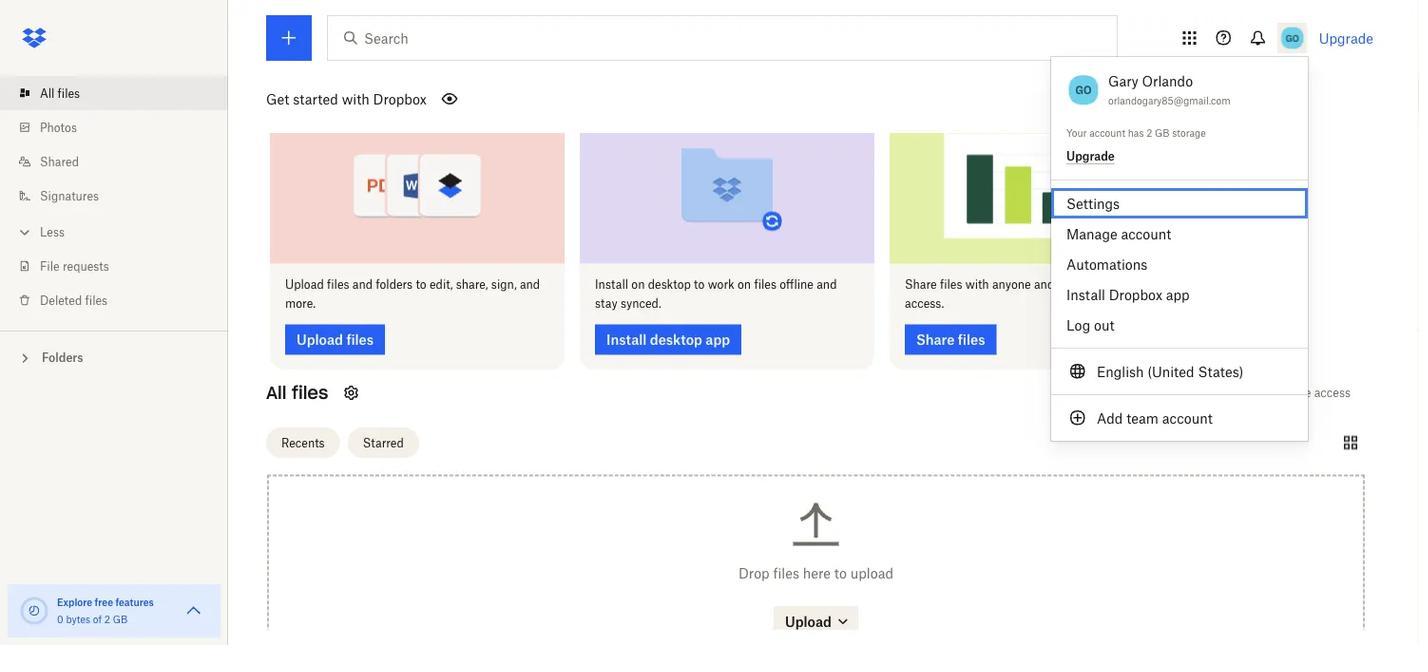 Task type: vqa. For each thing, say whether or not it's contained in the screenshot.
MEET
no



Task type: describe. For each thing, give the bounding box(es) containing it.
2 and from the left
[[520, 278, 540, 292]]

(united
[[1148, 364, 1195, 380]]

upgrade link
[[1319, 30, 1374, 46]]

get
[[266, 91, 289, 107]]

work
[[708, 278, 735, 292]]

automations
[[1067, 256, 1148, 272]]

your account has 2 gb storage
[[1067, 127, 1206, 139]]

orlando
[[1142, 73, 1193, 89]]

share,
[[456, 278, 488, 292]]

get started with dropbox
[[266, 91, 427, 107]]

1 on from the left
[[632, 278, 645, 292]]

stay
[[595, 297, 618, 311]]

folders
[[376, 278, 413, 292]]

go
[[1076, 83, 1092, 97]]

photos
[[40, 120, 77, 135]]

files right deleted
[[85, 293, 108, 308]]

0 vertical spatial gb
[[1155, 127, 1170, 139]]

settings
[[1067, 195, 1120, 212]]

storage
[[1172, 127, 1206, 139]]

explore free features 0 bytes of 2 gb
[[57, 597, 154, 626]]

with for started
[[342, 91, 370, 107]]

or
[[1122, 278, 1133, 292]]

gb inside explore free features 0 bytes of 2 gb
[[113, 614, 128, 626]]

files left here
[[773, 566, 799, 582]]

sign,
[[491, 278, 517, 292]]

only
[[1235, 386, 1261, 401]]

edit
[[1098, 278, 1119, 292]]

less image
[[15, 223, 34, 242]]

of
[[93, 614, 102, 626]]

dropbox image
[[15, 19, 53, 57]]

features
[[115, 597, 154, 608]]

0 vertical spatial 2
[[1147, 127, 1153, 139]]

and inside install on desktop to work on files offline and stay synced.
[[817, 278, 837, 292]]

starred button
[[348, 428, 419, 459]]

edit,
[[430, 278, 453, 292]]

to for drop files here to upload
[[834, 566, 847, 582]]

gary orlando orlandogary85@gmail.com
[[1109, 73, 1231, 107]]

with for files
[[966, 278, 989, 292]]

quota usage element
[[19, 596, 49, 627]]

go button
[[1067, 70, 1101, 110]]

install on desktop to work on files offline and stay synced.
[[595, 278, 837, 311]]

to inside upload files and folders to edit, share, sign, and more.
[[416, 278, 427, 292]]

more.
[[285, 297, 316, 311]]

control
[[1058, 278, 1095, 292]]

signatures link
[[15, 179, 228, 213]]

manage account link
[[1051, 219, 1308, 249]]

english (united states)
[[1097, 364, 1244, 380]]

2 on from the left
[[738, 278, 751, 292]]

english (united states) menu item
[[1051, 357, 1308, 387]]

share files with anyone and control edit or view access.
[[905, 278, 1161, 311]]

file
[[40, 259, 60, 273]]

files inside "share files with anyone and control edit or view access."
[[940, 278, 963, 292]]

1 and from the left
[[353, 278, 373, 292]]

files inside install on desktop to work on files offline and stay synced.
[[754, 278, 777, 292]]

offline
[[780, 278, 814, 292]]

requests
[[63, 259, 109, 273]]

english
[[1097, 364, 1144, 380]]

install for install dropbox app
[[1067, 287, 1106, 303]]

share
[[905, 278, 937, 292]]

access.
[[905, 297, 944, 311]]

log
[[1067, 317, 1091, 333]]

drop
[[739, 566, 770, 582]]

list containing all files
[[0, 65, 228, 331]]

upgrade button
[[1067, 149, 1115, 164]]

account for your
[[1090, 127, 1126, 139]]

1 horizontal spatial all
[[266, 383, 287, 405]]

add
[[1097, 410, 1123, 426]]

shared link
[[15, 145, 228, 179]]

log out
[[1067, 317, 1115, 333]]

folders
[[42, 351, 83, 365]]

drop files here to upload
[[739, 566, 894, 582]]

2 vertical spatial account
[[1162, 410, 1213, 426]]

explore
[[57, 597, 92, 608]]

file requests link
[[15, 249, 228, 283]]

add team account link
[[1051, 403, 1308, 434]]

install dropbox app
[[1067, 287, 1190, 303]]

only you have access
[[1235, 386, 1351, 401]]



Task type: locate. For each thing, give the bounding box(es) containing it.
1 vertical spatial dropbox
[[1109, 287, 1163, 303]]

and right offline
[[817, 278, 837, 292]]

1 vertical spatial gb
[[113, 614, 128, 626]]

install
[[595, 278, 628, 292], [1067, 287, 1106, 303]]

to
[[416, 278, 427, 292], [694, 278, 705, 292], [834, 566, 847, 582]]

with inside "share files with anyone and control edit or view access."
[[966, 278, 989, 292]]

account menu image
[[1277, 23, 1308, 53]]

files inside list item
[[58, 86, 80, 100]]

1 vertical spatial upgrade
[[1067, 149, 1115, 164]]

recents button
[[266, 428, 340, 459]]

and right sign,
[[520, 278, 540, 292]]

1 horizontal spatial with
[[966, 278, 989, 292]]

files inside upload files and folders to edit, share, sign, and more.
[[327, 278, 349, 292]]

gb down features
[[113, 614, 128, 626]]

you
[[1264, 386, 1283, 401]]

app
[[1166, 287, 1190, 303]]

1 vertical spatial with
[[966, 278, 989, 292]]

dropbox down automations
[[1109, 287, 1163, 303]]

files
[[58, 86, 80, 100], [327, 278, 349, 292], [754, 278, 777, 292], [940, 278, 963, 292], [85, 293, 108, 308], [292, 383, 328, 405], [773, 566, 799, 582]]

upload
[[851, 566, 894, 582]]

upgrade right the "account menu" image
[[1319, 30, 1374, 46]]

gb right has
[[1155, 127, 1170, 139]]

0 vertical spatial account
[[1090, 127, 1126, 139]]

install inside install on desktop to work on files offline and stay synced.
[[595, 278, 628, 292]]

file requests
[[40, 259, 109, 273]]

on up synced. on the left of page
[[632, 278, 645, 292]]

manage
[[1067, 226, 1118, 242]]

0 horizontal spatial to
[[416, 278, 427, 292]]

1 horizontal spatial all files
[[266, 383, 328, 405]]

deleted files
[[40, 293, 108, 308]]

install up 'stay'
[[595, 278, 628, 292]]

your
[[1067, 127, 1087, 139]]

files right upload
[[327, 278, 349, 292]]

choose a language: image
[[1067, 360, 1089, 383]]

0 horizontal spatial 2
[[104, 614, 110, 626]]

with left anyone
[[966, 278, 989, 292]]

all up recents
[[266, 383, 287, 405]]

files up recents
[[292, 383, 328, 405]]

recents
[[281, 436, 325, 451]]

log out link
[[1051, 310, 1308, 340]]

and left folders
[[353, 278, 373, 292]]

manage account
[[1067, 226, 1172, 242]]

all files inside list item
[[40, 86, 80, 100]]

account up automations link
[[1121, 226, 1172, 242]]

0 vertical spatial all
[[40, 86, 54, 100]]

files up photos
[[58, 86, 80, 100]]

upgrade down "your" on the right top
[[1067, 149, 1115, 164]]

bytes
[[66, 614, 90, 626]]

0 vertical spatial upgrade
[[1319, 30, 1374, 46]]

0 horizontal spatial install
[[595, 278, 628, 292]]

0 horizontal spatial gb
[[113, 614, 128, 626]]

install up the log out
[[1067, 287, 1106, 303]]

to right here
[[834, 566, 847, 582]]

all files up photos
[[40, 86, 80, 100]]

on right the work
[[738, 278, 751, 292]]

0 horizontal spatial all
[[40, 86, 54, 100]]

to for install on desktop to work on files offline and stay synced.
[[694, 278, 705, 292]]

upload
[[285, 278, 324, 292]]

out
[[1094, 317, 1115, 333]]

all files up recents
[[266, 383, 328, 405]]

1 vertical spatial 2
[[104, 614, 110, 626]]

1 horizontal spatial gb
[[1155, 127, 1170, 139]]

1 horizontal spatial dropbox
[[1109, 287, 1163, 303]]

have
[[1286, 386, 1311, 401]]

and
[[353, 278, 373, 292], [520, 278, 540, 292], [817, 278, 837, 292], [1034, 278, 1055, 292]]

1 horizontal spatial upgrade
[[1319, 30, 1374, 46]]

gary
[[1109, 73, 1139, 89]]

shared
[[40, 154, 79, 169]]

add team account
[[1097, 410, 1213, 426]]

with right started
[[342, 91, 370, 107]]

less
[[40, 225, 65, 239]]

account right team
[[1162, 410, 1213, 426]]

0 vertical spatial all files
[[40, 86, 80, 100]]

3 and from the left
[[817, 278, 837, 292]]

gb
[[1155, 127, 1170, 139], [113, 614, 128, 626]]

all
[[40, 86, 54, 100], [266, 383, 287, 405]]

upgrade
[[1319, 30, 1374, 46], [1067, 149, 1115, 164]]

has
[[1128, 127, 1144, 139]]

deleted files link
[[15, 283, 228, 318]]

list
[[0, 65, 228, 331]]

account left has
[[1090, 127, 1126, 139]]

0 vertical spatial dropbox
[[373, 91, 427, 107]]

upload files and folders to edit, share, sign, and more.
[[285, 278, 540, 311]]

0 horizontal spatial all files
[[40, 86, 80, 100]]

access
[[1314, 386, 1351, 401]]

1 horizontal spatial install
[[1067, 287, 1106, 303]]

photos link
[[15, 110, 228, 145]]

states)
[[1198, 364, 1244, 380]]

started
[[293, 91, 338, 107]]

anyone
[[992, 278, 1031, 292]]

2 horizontal spatial to
[[834, 566, 847, 582]]

all up photos
[[40, 86, 54, 100]]

0 horizontal spatial upgrade
[[1067, 149, 1115, 164]]

1 horizontal spatial to
[[694, 278, 705, 292]]

dropbox
[[373, 91, 427, 107], [1109, 287, 1163, 303]]

deleted
[[40, 293, 82, 308]]

2
[[1147, 127, 1153, 139], [104, 614, 110, 626]]

signatures
[[40, 189, 99, 203]]

automations link
[[1051, 249, 1308, 280]]

0 vertical spatial with
[[342, 91, 370, 107]]

4 and from the left
[[1034, 278, 1055, 292]]

desktop
[[648, 278, 691, 292]]

to left 'edit,'
[[416, 278, 427, 292]]

0 horizontal spatial dropbox
[[373, 91, 427, 107]]

and left control
[[1034, 278, 1055, 292]]

1 vertical spatial all
[[266, 383, 287, 405]]

synced.
[[621, 297, 661, 311]]

files right 'share'
[[940, 278, 963, 292]]

folders button
[[0, 343, 228, 371]]

all inside list item
[[40, 86, 54, 100]]

team
[[1127, 410, 1159, 426]]

account
[[1090, 127, 1126, 139], [1121, 226, 1172, 242], [1162, 410, 1213, 426]]

starred
[[363, 436, 404, 451]]

1 horizontal spatial on
[[738, 278, 751, 292]]

free
[[95, 597, 113, 608]]

all files
[[40, 86, 80, 100], [266, 383, 328, 405]]

settings link
[[1051, 188, 1308, 219]]

1 horizontal spatial 2
[[1147, 127, 1153, 139]]

to inside install on desktop to work on files offline and stay synced.
[[694, 278, 705, 292]]

view
[[1136, 278, 1161, 292]]

and inside "share files with anyone and control edit or view access."
[[1034, 278, 1055, 292]]

dropbox right started
[[373, 91, 427, 107]]

0
[[57, 614, 63, 626]]

2 right of
[[104, 614, 110, 626]]

2 right has
[[1147, 127, 1153, 139]]

0 horizontal spatial with
[[342, 91, 370, 107]]

0 horizontal spatial on
[[632, 278, 645, 292]]

files left offline
[[754, 278, 777, 292]]

account for manage
[[1121, 226, 1172, 242]]

here
[[803, 566, 831, 582]]

install for install on desktop to work on files offline and stay synced.
[[595, 278, 628, 292]]

2 inside explore free features 0 bytes of 2 gb
[[104, 614, 110, 626]]

all files list item
[[0, 76, 228, 110]]

orlandogary85@gmail.com
[[1109, 95, 1231, 107]]

all files link
[[15, 76, 228, 110]]

1 vertical spatial account
[[1121, 226, 1172, 242]]

to left the work
[[694, 278, 705, 292]]

1 vertical spatial all files
[[266, 383, 328, 405]]

on
[[632, 278, 645, 292], [738, 278, 751, 292]]



